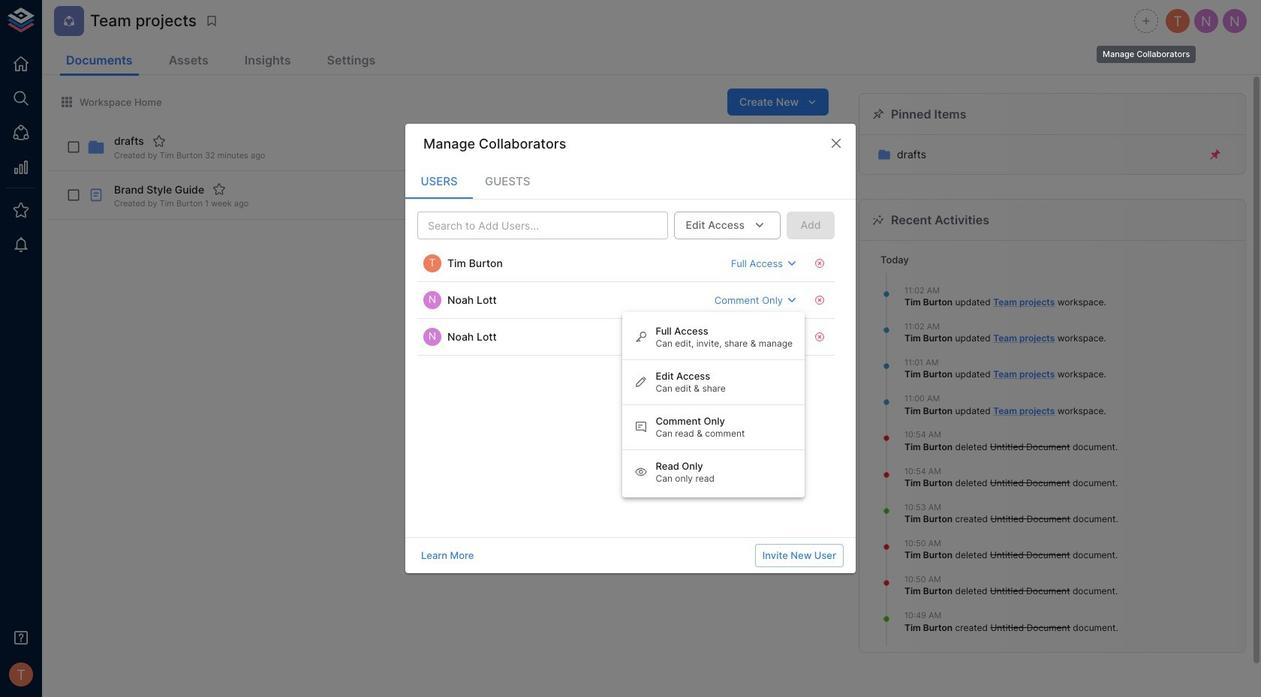 Task type: locate. For each thing, give the bounding box(es) containing it.
1 horizontal spatial favorite image
[[213, 183, 226, 196]]

dialog
[[405, 124, 856, 573]]

tooltip
[[1095, 35, 1198, 65]]

0 vertical spatial favorite image
[[152, 134, 166, 148]]

0 horizontal spatial favorite image
[[152, 134, 166, 148]]

Search to Add Users... text field
[[422, 216, 639, 235]]

bookmark image
[[205, 14, 218, 28]]

tab list
[[405, 163, 856, 199]]

favorite image
[[152, 134, 166, 148], [213, 183, 226, 196]]



Task type: describe. For each thing, give the bounding box(es) containing it.
unpin image
[[1209, 148, 1222, 162]]

1 vertical spatial favorite image
[[213, 183, 226, 196]]



Task type: vqa. For each thing, say whether or not it's contained in the screenshot.
top favorite ICON
yes



